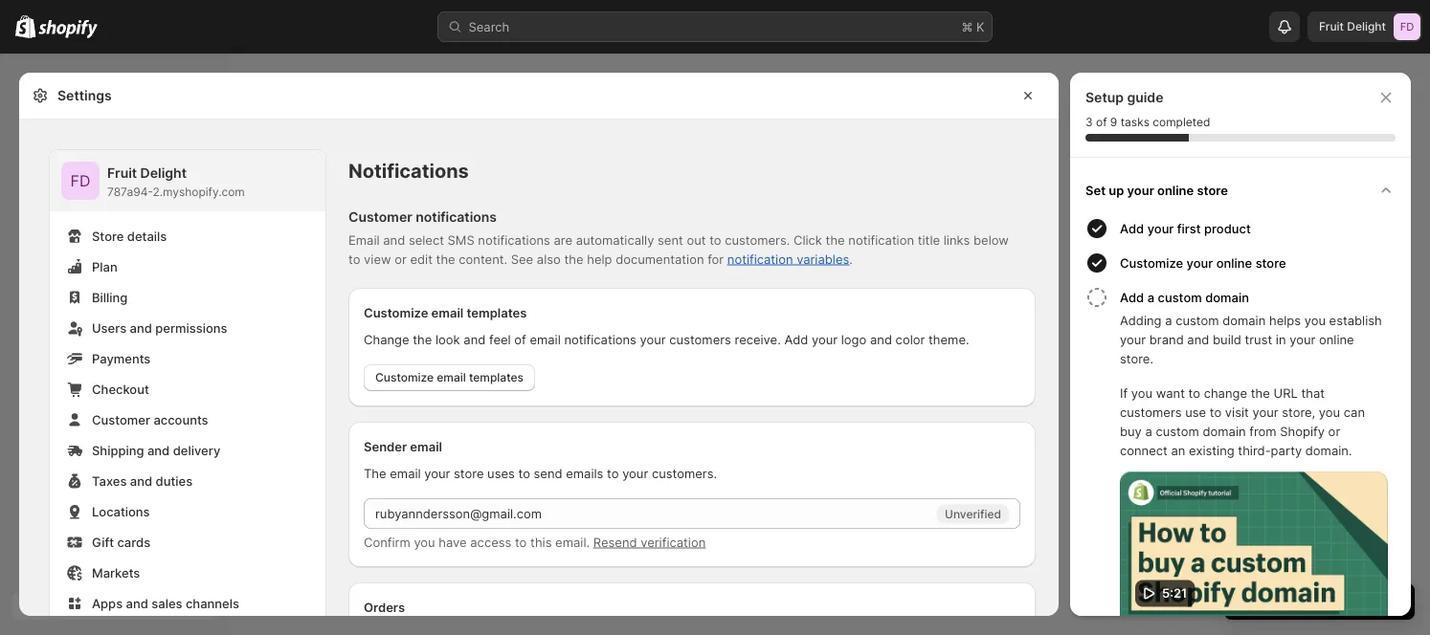Task type: locate. For each thing, give the bounding box(es) containing it.
1 horizontal spatial notification
[[849, 233, 914, 248]]

add a custom domain element
[[1082, 311, 1404, 636]]

notification variables .
[[728, 252, 853, 267]]

templates down 'feel'
[[469, 371, 524, 385]]

1 horizontal spatial fruit
[[1319, 20, 1344, 34]]

to
[[710, 233, 722, 248], [349, 252, 360, 267], [1189, 386, 1201, 401], [1210, 405, 1222, 420], [518, 466, 530, 481], [607, 466, 619, 481], [515, 535, 527, 550]]

or up domain.
[[1329, 424, 1341, 439]]

billing link
[[61, 284, 314, 311]]

resend verification button
[[593, 535, 706, 550]]

customize down change
[[375, 371, 434, 385]]

1 vertical spatial customer
[[92, 413, 150, 428]]

shop settings menu element
[[50, 150, 326, 636]]

0 vertical spatial customize
[[1120, 256, 1184, 270]]

customer up the email
[[349, 209, 412, 225]]

fruit delight image right fruit delight
[[1394, 13, 1421, 40]]

or left 'edit'
[[395, 252, 407, 267]]

1 vertical spatial of
[[514, 332, 526, 347]]

customize email templates
[[364, 305, 527, 320], [375, 371, 524, 385]]

notifications inside the email and select sms notifications are automatically sent out to customers. click the notification title links below to view or edit the content. see also the help documentation for
[[478, 233, 550, 248]]

your right the up
[[1128, 183, 1155, 198]]

shopify
[[1280, 424, 1325, 439]]

2 vertical spatial add
[[785, 332, 808, 347]]

0 vertical spatial of
[[1096, 115, 1107, 129]]

if
[[1120, 386, 1128, 401]]

up
[[1109, 183, 1124, 198]]

customize up change
[[364, 305, 428, 320]]

customer for customer notifications
[[349, 209, 412, 225]]

and up view
[[383, 233, 405, 248]]

templates up 'feel'
[[467, 305, 527, 320]]

sent
[[658, 233, 683, 248]]

customer for customer accounts
[[92, 413, 150, 428]]

fruit inside fruit delight 787a94-2.myshopify.com
[[107, 165, 137, 181]]

plan link
[[61, 254, 314, 281]]

see
[[511, 252, 534, 267]]

0 horizontal spatial store
[[454, 466, 484, 481]]

2 vertical spatial customize
[[375, 371, 434, 385]]

0 vertical spatial customers.
[[725, 233, 790, 248]]

a for add
[[1148, 290, 1155, 305]]

you left can
[[1319, 405, 1341, 420]]

shipping and delivery link
[[61, 438, 314, 464]]

customers. up unverified "text field"
[[652, 466, 717, 481]]

1 horizontal spatial online
[[1217, 256, 1253, 270]]

of left the 9
[[1096, 115, 1107, 129]]

domain up trust on the bottom of the page
[[1223, 313, 1266, 328]]

1 vertical spatial fruit
[[107, 165, 137, 181]]

a
[[1148, 290, 1155, 305], [1165, 313, 1173, 328], [1146, 424, 1153, 439]]

domain inside adding a custom domain helps you establish your brand and build trust in your online store.
[[1223, 313, 1266, 328]]

also
[[537, 252, 561, 267]]

customers inside if you want to change the url that customers use to visit your store, you can buy a custom domain from shopify or connect an existing third-party domain.
[[1120, 405, 1182, 420]]

customize email templates up look in the bottom left of the page
[[364, 305, 527, 320]]

customize for 'customize your online store' button
[[1120, 256, 1184, 270]]

emails
[[566, 466, 604, 481]]

0 horizontal spatial customers.
[[652, 466, 717, 481]]

the right 'edit'
[[436, 252, 455, 267]]

delight for fruit delight 787a94-2.myshopify.com
[[140, 165, 187, 181]]

custom down customize your online store
[[1158, 290, 1202, 305]]

fruit delight image left 787a94-
[[61, 162, 100, 200]]

fd button
[[61, 162, 100, 200]]

fruit delight image
[[1394, 13, 1421, 40], [61, 162, 100, 200]]

and inside taxes and duties 'link'
[[130, 474, 152, 489]]

0 vertical spatial templates
[[467, 305, 527, 320]]

domain down customize your online store
[[1206, 290, 1250, 305]]

and left build
[[1188, 332, 1210, 347]]

markets
[[92, 566, 140, 581]]

access
[[470, 535, 512, 550]]

0 vertical spatial delight
[[1347, 20, 1386, 34]]

customize up add a custom domain
[[1120, 256, 1184, 270]]

0 vertical spatial customer
[[349, 209, 412, 225]]

markets link
[[61, 560, 314, 587]]

notifications down help
[[564, 332, 637, 347]]

0 vertical spatial custom
[[1158, 290, 1202, 305]]

email up look in the bottom left of the page
[[431, 305, 464, 320]]

uses
[[487, 466, 515, 481]]

adding a custom domain helps you establish your brand and build trust in your online store.
[[1120, 313, 1382, 366]]

2 horizontal spatial online
[[1319, 332, 1355, 347]]

1 horizontal spatial customer
[[349, 209, 412, 225]]

a inside "button"
[[1148, 290, 1155, 305]]

0 horizontal spatial online
[[1158, 183, 1194, 198]]

you inside adding a custom domain helps you establish your brand and build trust in your online store.
[[1305, 313, 1326, 328]]

domain up existing
[[1203, 424, 1246, 439]]

1 horizontal spatial of
[[1096, 115, 1107, 129]]

the
[[826, 233, 845, 248], [436, 252, 455, 267], [564, 252, 584, 267], [413, 332, 432, 347], [1251, 386, 1270, 401]]

1 vertical spatial or
[[1329, 424, 1341, 439]]

1 horizontal spatial store
[[1197, 183, 1228, 198]]

store
[[1197, 183, 1228, 198], [1256, 256, 1286, 270], [454, 466, 484, 481]]

fruit
[[1319, 20, 1344, 34], [107, 165, 137, 181]]

domain inside "button"
[[1206, 290, 1250, 305]]

online
[[1158, 183, 1194, 198], [1217, 256, 1253, 270], [1319, 332, 1355, 347]]

0 horizontal spatial fruit
[[107, 165, 137, 181]]

custom down add a custom domain
[[1176, 313, 1219, 328]]

fruit for fruit delight
[[1319, 20, 1344, 34]]

0 vertical spatial store
[[1197, 183, 1228, 198]]

2 horizontal spatial store
[[1256, 256, 1286, 270]]

and left 'feel'
[[464, 332, 486, 347]]

your
[[1128, 183, 1155, 198], [1148, 221, 1174, 236], [1187, 256, 1213, 270], [640, 332, 666, 347], [812, 332, 838, 347], [1120, 332, 1146, 347], [1290, 332, 1316, 347], [1253, 405, 1279, 420], [424, 466, 450, 481], [623, 466, 648, 481]]

a right buy
[[1146, 424, 1153, 439]]

locations link
[[61, 499, 314, 526]]

email right sender
[[410, 440, 442, 454]]

0 vertical spatial notification
[[849, 233, 914, 248]]

store left uses
[[454, 466, 484, 481]]

2 vertical spatial custom
[[1156, 424, 1200, 439]]

taxes
[[92, 474, 127, 489]]

1 vertical spatial custom
[[1176, 313, 1219, 328]]

can
[[1344, 405, 1365, 420]]

your down first
[[1187, 256, 1213, 270]]

notifications up "see" at the left of the page
[[478, 233, 550, 248]]

⌘ k
[[962, 19, 985, 34]]

the up "variables"
[[826, 233, 845, 248]]

1 horizontal spatial customers.
[[725, 233, 790, 248]]

custom up an
[[1156, 424, 1200, 439]]

accounts
[[154, 413, 208, 428]]

to right uses
[[518, 466, 530, 481]]

checkout
[[92, 382, 149, 397]]

1 vertical spatial add
[[1120, 290, 1144, 305]]

customer down the checkout
[[92, 413, 150, 428]]

customize email templates down look in the bottom left of the page
[[375, 371, 524, 385]]

details
[[127, 229, 167, 244]]

0 horizontal spatial customer
[[92, 413, 150, 428]]

store
[[92, 229, 124, 244]]

0 horizontal spatial notification
[[728, 252, 793, 267]]

store up product
[[1197, 183, 1228, 198]]

gift
[[92, 535, 114, 550]]

1 vertical spatial delight
[[140, 165, 187, 181]]

2 vertical spatial domain
[[1203, 424, 1246, 439]]

search
[[469, 19, 510, 34]]

0 horizontal spatial customers
[[670, 332, 731, 347]]

are
[[554, 233, 573, 248]]

email down look in the bottom left of the page
[[437, 371, 466, 385]]

taxes and duties link
[[61, 468, 314, 495]]

your right in
[[1290, 332, 1316, 347]]

title
[[918, 233, 940, 248]]

⌘
[[962, 19, 973, 34]]

help
[[587, 252, 612, 267]]

0 vertical spatial fruit
[[1319, 20, 1344, 34]]

change
[[1204, 386, 1248, 401]]

to up use
[[1189, 386, 1201, 401]]

locations
[[92, 505, 150, 519]]

customers. inside the email and select sms notifications are automatically sent out to customers. click the notification title links below to view or edit the content. see also the help documentation for
[[725, 233, 790, 248]]

customers inside the settings dialog
[[670, 332, 731, 347]]

unverified
[[945, 507, 1002, 521]]

1 horizontal spatial or
[[1329, 424, 1341, 439]]

buy
[[1120, 424, 1142, 439]]

0 vertical spatial or
[[395, 252, 407, 267]]

logo
[[841, 332, 867, 347]]

the email your store uses to send emails to your customers.
[[364, 466, 717, 481]]

billing
[[92, 290, 128, 305]]

shopify image
[[15, 15, 36, 38], [39, 20, 98, 39]]

set up your online store button
[[1078, 169, 1404, 212]]

to right use
[[1210, 405, 1222, 420]]

custom for add
[[1158, 290, 1202, 305]]

look
[[436, 332, 460, 347]]

an
[[1171, 443, 1186, 458]]

and inside users and permissions link
[[130, 321, 152, 336]]

you right if on the bottom of the page
[[1132, 386, 1153, 401]]

1 vertical spatial customize email templates
[[375, 371, 524, 385]]

and right users
[[130, 321, 152, 336]]

notification right for
[[728, 252, 793, 267]]

the left the url
[[1251, 386, 1270, 401]]

your down documentation
[[640, 332, 666, 347]]

of inside the settings dialog
[[514, 332, 526, 347]]

1 vertical spatial fruit delight image
[[61, 162, 100, 200]]

customers. for to
[[725, 233, 790, 248]]

you left the have
[[414, 535, 435, 550]]

sms
[[448, 233, 475, 248]]

and inside shipping and delivery link
[[147, 443, 170, 458]]

customers down the want
[[1120, 405, 1182, 420]]

online down product
[[1217, 256, 1253, 270]]

customize inside button
[[1120, 256, 1184, 270]]

email
[[349, 233, 380, 248]]

store details
[[92, 229, 167, 244]]

guide
[[1127, 90, 1164, 106]]

1 vertical spatial notifications
[[478, 233, 550, 248]]

add down the up
[[1120, 221, 1144, 236]]

theme.
[[929, 332, 970, 347]]

store up add a custom domain "button"
[[1256, 256, 1286, 270]]

domain for adding
[[1223, 313, 1266, 328]]

0 horizontal spatial of
[[514, 332, 526, 347]]

you right helps
[[1305, 313, 1326, 328]]

customer accounts
[[92, 413, 208, 428]]

and right apps
[[126, 597, 148, 611]]

0 vertical spatial online
[[1158, 183, 1194, 198]]

your up from
[[1253, 405, 1279, 420]]

add your first product
[[1120, 221, 1251, 236]]

in
[[1276, 332, 1286, 347]]

customers. up notification variables link at the right of the page
[[725, 233, 790, 248]]

customer notifications
[[349, 209, 497, 225]]

0 vertical spatial add
[[1120, 221, 1144, 236]]

add for add your first product
[[1120, 221, 1144, 236]]

customer inside shop settings menu element
[[92, 413, 150, 428]]

and down customer accounts
[[147, 443, 170, 458]]

your inside the set up your online store button
[[1128, 183, 1155, 198]]

1 horizontal spatial customers
[[1120, 405, 1182, 420]]

add right receive.
[[785, 332, 808, 347]]

0 vertical spatial a
[[1148, 290, 1155, 305]]

setup guide dialog
[[1071, 73, 1411, 636]]

completed
[[1153, 115, 1211, 129]]

0 vertical spatial domain
[[1206, 290, 1250, 305]]

k
[[977, 19, 985, 34]]

or
[[395, 252, 407, 267], [1329, 424, 1341, 439]]

1 vertical spatial customers
[[1120, 405, 1182, 420]]

1 vertical spatial store
[[1256, 256, 1286, 270]]

1 vertical spatial customers.
[[652, 466, 717, 481]]

1 horizontal spatial delight
[[1347, 20, 1386, 34]]

confirm you have access to this email. resend verification
[[364, 535, 706, 550]]

1 vertical spatial online
[[1217, 256, 1253, 270]]

add
[[1120, 221, 1144, 236], [1120, 290, 1144, 305], [785, 332, 808, 347]]

of right 'feel'
[[514, 332, 526, 347]]

0 horizontal spatial shopify image
[[15, 15, 36, 38]]

online down establish
[[1319, 332, 1355, 347]]

0 horizontal spatial or
[[395, 252, 407, 267]]

2 vertical spatial store
[[454, 466, 484, 481]]

store inside the settings dialog
[[454, 466, 484, 481]]

0 horizontal spatial delight
[[140, 165, 187, 181]]

notification up '.'
[[849, 233, 914, 248]]

a inside adding a custom domain helps you establish your brand and build trust in your online store.
[[1165, 313, 1173, 328]]

domain inside if you want to change the url that customers use to visit your store, you can buy a custom domain from shopify or connect an existing third-party domain.
[[1203, 424, 1246, 439]]

custom inside adding a custom domain helps you establish your brand and build trust in your online store.
[[1176, 313, 1219, 328]]

or inside if you want to change the url that customers use to visit your store, you can buy a custom domain from shopify or connect an existing third-party domain.
[[1329, 424, 1341, 439]]

content.
[[459, 252, 508, 267]]

a up brand
[[1165, 313, 1173, 328]]

feel
[[489, 332, 511, 347]]

delight
[[1347, 20, 1386, 34], [140, 165, 187, 181]]

for
[[708, 252, 724, 267]]

third-
[[1238, 443, 1271, 458]]

customers left receive.
[[670, 332, 731, 347]]

add inside add your first product button
[[1120, 221, 1144, 236]]

add inside add a custom domain "button"
[[1120, 290, 1144, 305]]

2 vertical spatial online
[[1319, 332, 1355, 347]]

notifications up sms
[[416, 209, 497, 225]]

and right taxes
[[130, 474, 152, 489]]

that
[[1302, 386, 1325, 401]]

1 vertical spatial a
[[1165, 313, 1173, 328]]

email right 'feel'
[[530, 332, 561, 347]]

1 vertical spatial notification
[[728, 252, 793, 267]]

a up adding
[[1148, 290, 1155, 305]]

delight inside fruit delight 787a94-2.myshopify.com
[[140, 165, 187, 181]]

and inside adding a custom domain helps you establish your brand and build trust in your online store.
[[1188, 332, 1210, 347]]

custom inside add a custom domain "button"
[[1158, 290, 1202, 305]]

1 vertical spatial customize
[[364, 305, 428, 320]]

you
[[1305, 313, 1326, 328], [1132, 386, 1153, 401], [1319, 405, 1341, 420], [414, 535, 435, 550]]

1 vertical spatial domain
[[1223, 313, 1266, 328]]

your left first
[[1148, 221, 1174, 236]]

your inside 'customize your online store' button
[[1187, 256, 1213, 270]]

0 horizontal spatial fruit delight image
[[61, 162, 100, 200]]

your inside add your first product button
[[1148, 221, 1174, 236]]

0 vertical spatial customers
[[670, 332, 731, 347]]

3
[[1086, 115, 1093, 129]]

the
[[364, 466, 386, 481]]

online up add your first product
[[1158, 183, 1194, 198]]

1 horizontal spatial fruit delight image
[[1394, 13, 1421, 40]]

your up unverified "text field"
[[623, 466, 648, 481]]

2 vertical spatial a
[[1146, 424, 1153, 439]]

apps and sales channels
[[92, 597, 239, 611]]

add up adding
[[1120, 290, 1144, 305]]



Task type: describe. For each thing, give the bounding box(es) containing it.
1 horizontal spatial shopify image
[[39, 20, 98, 39]]

5:21
[[1162, 586, 1188, 601]]

fruit for fruit delight 787a94-2.myshopify.com
[[107, 165, 137, 181]]

notifications
[[349, 159, 469, 183]]

the inside if you want to change the url that customers use to visit your store, you can buy a custom domain from shopify or connect an existing third-party domain.
[[1251, 386, 1270, 401]]

shipping and delivery
[[92, 443, 220, 458]]

from
[[1250, 424, 1277, 439]]

customize for customize email templates link
[[375, 371, 434, 385]]

delivery
[[173, 443, 220, 458]]

duties
[[156, 474, 193, 489]]

0 vertical spatial fruit delight image
[[1394, 13, 1421, 40]]

you inside the settings dialog
[[414, 535, 435, 550]]

customer accounts link
[[61, 407, 314, 434]]

automatically
[[576, 233, 654, 248]]

787a94-
[[107, 185, 153, 199]]

store for customize your online store
[[1256, 256, 1286, 270]]

taxes and duties
[[92, 474, 193, 489]]

2 vertical spatial notifications
[[564, 332, 637, 347]]

shipping
[[92, 443, 144, 458]]

have
[[439, 535, 467, 550]]

checkout link
[[61, 376, 314, 403]]

email down sender email
[[390, 466, 421, 481]]

fruit delight image inside shop settings menu element
[[61, 162, 100, 200]]

sales
[[152, 597, 182, 611]]

domain for add
[[1206, 290, 1250, 305]]

existing
[[1189, 443, 1235, 458]]

color
[[896, 332, 925, 347]]

email.
[[555, 535, 590, 550]]

variables
[[797, 252, 850, 267]]

fruit delight
[[1319, 20, 1386, 34]]

documentation
[[616, 252, 704, 267]]

3 of 9 tasks completed
[[1086, 115, 1211, 129]]

connect
[[1120, 443, 1168, 458]]

notification variables link
[[728, 252, 850, 267]]

mark add a custom domain as done image
[[1086, 286, 1109, 309]]

set
[[1086, 183, 1106, 198]]

the down 'are'
[[564, 252, 584, 267]]

store.
[[1120, 351, 1154, 366]]

or inside the email and select sms notifications are automatically sent out to customers. click the notification title links below to view or edit the content. see also the help documentation for
[[395, 252, 407, 267]]

trust
[[1245, 332, 1273, 347]]

this
[[530, 535, 552, 550]]

to down the email
[[349, 252, 360, 267]]

if you want to change the url that customers use to visit your store, you can buy a custom domain from shopify or connect an existing third-party domain.
[[1120, 386, 1365, 458]]

brand
[[1150, 332, 1184, 347]]

url
[[1274, 386, 1298, 401]]

add a custom domain
[[1120, 290, 1250, 305]]

cards
[[117, 535, 150, 550]]

gift cards link
[[61, 530, 314, 556]]

customize email templates link
[[364, 365, 535, 392]]

store for the email your store uses to send emails to your customers.
[[454, 466, 484, 481]]

to right emails
[[607, 466, 619, 481]]

settings dialog
[[19, 73, 1059, 636]]

party
[[1271, 443, 1302, 458]]

1 vertical spatial templates
[[469, 371, 524, 385]]

delight for fruit delight
[[1347, 20, 1386, 34]]

adding
[[1120, 313, 1162, 328]]

0 vertical spatial notifications
[[416, 209, 497, 225]]

send
[[534, 466, 563, 481]]

to right out
[[710, 233, 722, 248]]

your inside if you want to change the url that customers use to visit your store, you can buy a custom domain from shopify or connect an existing third-party domain.
[[1253, 405, 1279, 420]]

sender
[[364, 440, 407, 454]]

and inside the email and select sms notifications are automatically sent out to customers. click the notification title links below to view or edit the content. see also the help documentation for
[[383, 233, 405, 248]]

0 vertical spatial customize email templates
[[364, 305, 527, 320]]

store,
[[1282, 405, 1316, 420]]

gift cards
[[92, 535, 150, 550]]

the left look in the bottom left of the page
[[413, 332, 432, 347]]

online inside adding a custom domain helps you establish your brand and build trust in your online store.
[[1319, 332, 1355, 347]]

use
[[1186, 405, 1207, 420]]

Unverified text field
[[364, 499, 934, 530]]

view
[[364, 252, 391, 267]]

custom inside if you want to change the url that customers use to visit your store, you can buy a custom domain from shopify or connect an existing third-party domain.
[[1156, 424, 1200, 439]]

setup
[[1086, 90, 1124, 106]]

resend
[[593, 535, 637, 550]]

click
[[794, 233, 822, 248]]

plan
[[92, 259, 118, 274]]

orders
[[364, 600, 405, 615]]

your left the logo
[[812, 332, 838, 347]]

users and permissions
[[92, 321, 227, 336]]

setup guide
[[1086, 90, 1164, 106]]

helps
[[1270, 313, 1301, 328]]

change the look and feel of email notifications your customers receive. add your logo and color theme.
[[364, 332, 970, 347]]

settings
[[57, 88, 112, 104]]

2.myshopify.com
[[153, 185, 245, 199]]

.
[[850, 252, 853, 267]]

add your first product button
[[1120, 212, 1404, 246]]

fruit delight 787a94-2.myshopify.com
[[107, 165, 245, 199]]

and inside apps and sales channels link
[[126, 597, 148, 611]]

links
[[944, 233, 970, 248]]

5:21 button
[[1120, 472, 1388, 623]]

channels
[[186, 597, 239, 611]]

to left this on the left bottom of page
[[515, 535, 527, 550]]

change
[[364, 332, 409, 347]]

and right the logo
[[870, 332, 892, 347]]

customers. for your
[[652, 466, 717, 481]]

users and permissions link
[[61, 315, 314, 342]]

tasks
[[1121, 115, 1150, 129]]

of inside setup guide dialog
[[1096, 115, 1107, 129]]

select
[[409, 233, 444, 248]]

add inside the settings dialog
[[785, 332, 808, 347]]

your down sender email
[[424, 466, 450, 481]]

a inside if you want to change the url that customers use to visit your store, you can buy a custom domain from shopify or connect an existing third-party domain.
[[1146, 424, 1153, 439]]

add for add a custom domain
[[1120, 290, 1144, 305]]

permissions
[[155, 321, 227, 336]]

email and select sms notifications are automatically sent out to customers. click the notification title links below to view or edit the content. see also the help documentation for
[[349, 233, 1009, 267]]

a for adding
[[1165, 313, 1173, 328]]

your up store.
[[1120, 332, 1146, 347]]

custom for adding
[[1176, 313, 1219, 328]]

apps and sales channels link
[[61, 591, 314, 618]]

payments link
[[61, 346, 314, 372]]

build
[[1213, 332, 1242, 347]]

notification inside the email and select sms notifications are automatically sent out to customers. click the notification title links below to view or edit the content. see also the help documentation for
[[849, 233, 914, 248]]



Task type: vqa. For each thing, say whether or not it's contained in the screenshot.
the 'labels'
no



